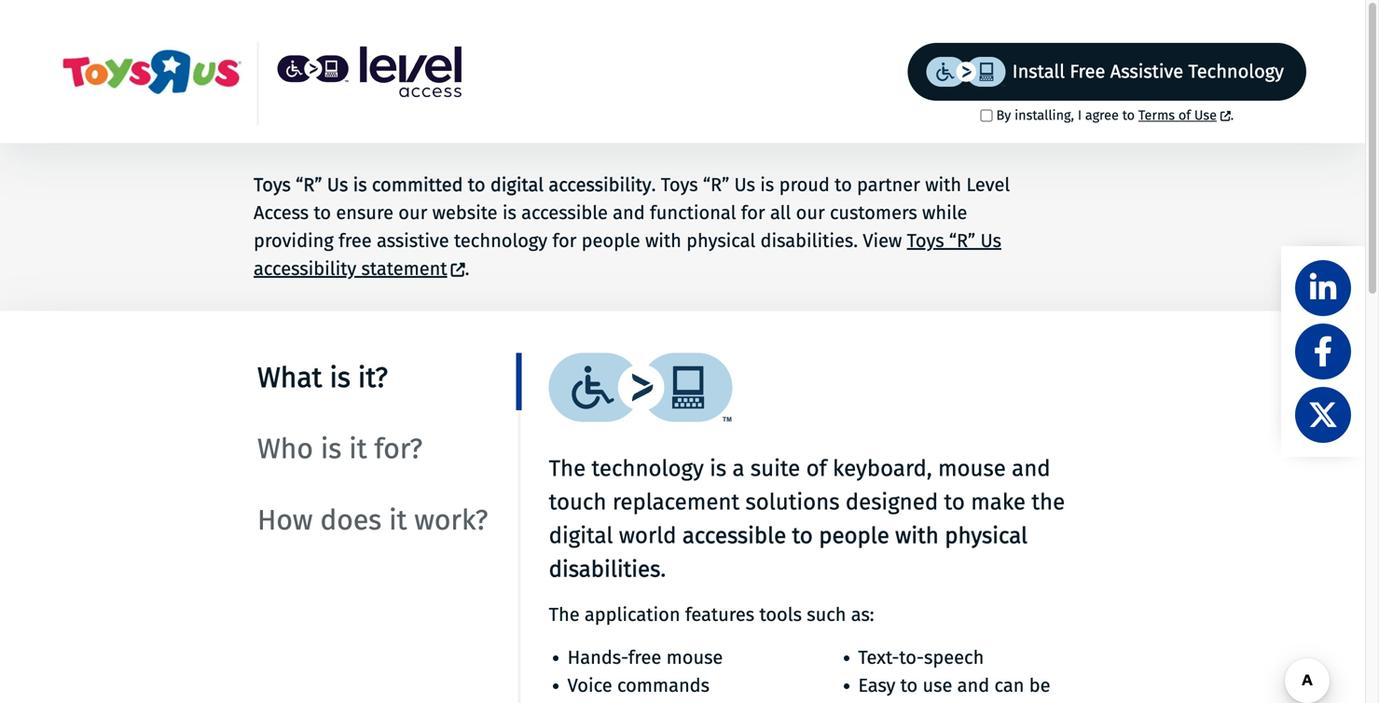 Task type: describe. For each thing, give the bounding box(es) containing it.
while
[[922, 202, 968, 224]]

assistive
[[377, 230, 449, 252]]

providing
[[254, 230, 334, 252]]

1 vertical spatial with
[[645, 230, 682, 252]]

"r" for statement
[[949, 230, 976, 252]]

application
[[585, 604, 680, 626]]

to up providing
[[314, 202, 331, 224]]

work?
[[414, 504, 488, 537]]

how
[[257, 504, 313, 537]]

is right who
[[321, 432, 342, 466]]

to-
[[899, 647, 924, 669]]

what is it?
[[257, 361, 388, 395]]

who is it for?
[[257, 432, 423, 466]]

it for for?
[[349, 432, 367, 466]]

0 vertical spatial of
[[1179, 107, 1191, 124]]

to inside the technology is a suite of keyboard, mouse and touch replacement solutions designed to make the digital world
[[944, 489, 965, 516]]

toys for statement
[[907, 230, 944, 252]]

installing,
[[1015, 107, 1074, 124]]

access
[[254, 202, 309, 224]]

statement
[[361, 258, 447, 280]]

with inside accessible to people with physical disabilities
[[895, 522, 939, 549]]

company logo image
[[277, 46, 461, 97]]

disabilities.
[[761, 230, 858, 252]]

the technology is a suite of keyboard, mouse and touch replacement solutions designed to make the digital world
[[549, 455, 1065, 549]]

install
[[1013, 61, 1065, 83]]

1 our from the left
[[398, 202, 427, 224]]

technology inside . toys "r" us is proud to partner with level access to ensure our website is accessible and functional for all our customers while providing free assistive technology for people with physical disabilities. view
[[454, 230, 548, 252]]

accessibility inside toys "r" us accessibility statement
[[254, 258, 356, 280]]

toys for committed
[[254, 174, 291, 196]]

to inside accessible to people with physical disabilities
[[792, 522, 813, 549]]

free
[[1070, 61, 1106, 83]]

suite
[[751, 455, 800, 482]]

features
[[685, 604, 755, 626]]

mouse inside the technology is a suite of keyboard, mouse and touch replacement solutions designed to make the digital world
[[938, 455, 1006, 482]]

physical inside . toys "r" us is proud to partner with level access to ensure our website is accessible and functional for all our customers while providing free assistive technology for people with physical disabilities. view
[[687, 230, 756, 252]]

the for the application features tools such as:
[[549, 604, 580, 626]]

what is it? tab panel
[[535, 353, 1126, 703]]

it for work?
[[389, 504, 407, 537]]

and inside the technology is a suite of keyboard, mouse and touch replacement solutions designed to make the digital world
[[1012, 455, 1051, 482]]

easy
[[858, 675, 896, 697]]

install free assistive technology
[[1013, 61, 1284, 83]]

0 vertical spatial with
[[925, 174, 962, 196]]

digital inside the technology is a suite of keyboard, mouse and touch replacement solutions designed to make the digital world
[[549, 522, 613, 549]]

to right proud
[[835, 174, 852, 196]]

as:
[[851, 604, 874, 626]]

technology inside the technology is a suite of keyboard, mouse and touch replacement solutions designed to make the digital world
[[592, 455, 704, 482]]

level
[[967, 174, 1010, 196]]

such
[[807, 604, 846, 626]]

text-
[[858, 647, 899, 669]]

terms
[[1139, 107, 1175, 124]]

by
[[996, 107, 1011, 124]]

is right website
[[503, 202, 517, 224]]

use
[[923, 675, 953, 697]]

us for toys "r" us is committed to digital accessibility
[[327, 174, 348, 196]]

accessible inside accessible to people with physical disabilities
[[683, 522, 786, 549]]

assistive
[[1111, 61, 1184, 83]]

keyboard,
[[833, 455, 932, 482]]

who is it for? link
[[254, 424, 522, 482]]

toys "r" us is committed to digital accessibility
[[254, 174, 652, 196]]

commands
[[617, 675, 710, 697]]

us for toys "r" us accessibility statement
[[981, 230, 1002, 252]]

accessible to people with physical disabilities
[[549, 522, 1028, 583]]

how does it work? link
[[254, 496, 522, 553]]

0 horizontal spatial digital
[[490, 174, 544, 196]]

hands-
[[568, 647, 628, 669]]



Task type: locate. For each thing, give the bounding box(es) containing it.
people inside . toys "r" us is proud to partner with level access to ensure our website is accessible and functional for all our customers while providing free assistive technology for people with physical disabilities. view
[[582, 230, 640, 252]]

technology down website
[[454, 230, 548, 252]]

2 vertical spatial with
[[895, 522, 939, 549]]

None checkbox
[[981, 109, 993, 122]]

toys inside . toys "r" us is proud to partner with level access to ensure our website is accessible and functional for all our customers while providing free assistive technology for people with physical disabilities. view
[[661, 174, 698, 196]]

. toys "r" us is proud to partner with level access to ensure our website is accessible and functional for all our customers while providing free assistive technology for people with physical disabilities. view
[[254, 174, 1010, 252]]

0 horizontal spatial for
[[553, 230, 577, 252]]

and up the
[[1012, 455, 1051, 482]]

0 vertical spatial technology
[[454, 230, 548, 252]]

speech
[[924, 647, 984, 669]]

0 vertical spatial people
[[582, 230, 640, 252]]

to inside text-to-speech easy to use and can be activated quickly
[[901, 675, 918, 697]]

is left a
[[710, 455, 727, 482]]

0 vertical spatial physical
[[687, 230, 756, 252]]

make
[[971, 489, 1026, 516]]

1 horizontal spatial digital
[[549, 522, 613, 549]]

the up touch
[[549, 455, 586, 482]]

website
[[432, 202, 498, 224]]

1 horizontal spatial people
[[819, 522, 890, 549]]

with
[[925, 174, 962, 196], [645, 230, 682, 252], [895, 522, 939, 549]]

disabilities
[[549, 556, 661, 583]]

0 horizontal spatial us
[[327, 174, 348, 196]]

and inside text-to-speech easy to use and can be activated quickly
[[958, 675, 990, 697]]

. up functional at the top of the page
[[652, 174, 656, 196]]

with up while
[[925, 174, 962, 196]]

0 vertical spatial mouse
[[938, 455, 1006, 482]]

mouse inside the hands-free mouse voice commands
[[666, 647, 723, 669]]

our up assistive
[[398, 202, 427, 224]]

0 vertical spatial the
[[549, 455, 586, 482]]

digital down touch
[[549, 522, 613, 549]]

technology up replacement
[[592, 455, 704, 482]]

2 horizontal spatial "r"
[[949, 230, 976, 252]]

people inside accessible to people with physical disabilities
[[819, 522, 890, 549]]

0 horizontal spatial physical
[[687, 230, 756, 252]]

1 horizontal spatial free
[[628, 647, 662, 669]]

toys "r" us accessibility statement
[[254, 230, 1002, 280]]

and inside . toys "r" us is proud to partner with level access to ensure our website is accessible and functional for all our customers while providing free assistive technology for people with physical disabilities. view
[[613, 202, 645, 224]]

replacement
[[613, 489, 740, 516]]

a
[[733, 455, 745, 482]]

designed
[[846, 489, 938, 516]]

2 horizontal spatial and
[[1012, 455, 1051, 482]]

people
[[582, 230, 640, 252], [819, 522, 890, 549]]

the for the technology is a suite of keyboard, mouse and touch replacement solutions designed to make the digital world
[[549, 455, 586, 482]]

agree
[[1085, 107, 1119, 124]]

0 horizontal spatial accessibility
[[254, 258, 356, 280]]

"r" inside toys "r" us accessibility statement
[[949, 230, 976, 252]]

how does it work?
[[257, 504, 488, 537]]

by installing, i agree to terms of use
[[996, 107, 1217, 124]]

0 horizontal spatial "r"
[[296, 174, 322, 196]]

1 vertical spatial the
[[549, 604, 580, 626]]

physical down 'make'
[[945, 522, 1028, 549]]

0 horizontal spatial accessible
[[521, 202, 608, 224]]

toys
[[254, 174, 291, 196], [661, 174, 698, 196], [907, 230, 944, 252]]

1 horizontal spatial it
[[389, 504, 407, 537]]

2 horizontal spatial toys
[[907, 230, 944, 252]]

free
[[339, 230, 372, 252], [628, 647, 662, 669]]

what is it? link
[[254, 353, 522, 410]]

and
[[613, 202, 645, 224], [1012, 455, 1051, 482], [958, 675, 990, 697]]

proud
[[779, 174, 830, 196]]

1 vertical spatial accessible
[[683, 522, 786, 549]]

us up functional at the top of the page
[[734, 174, 755, 196]]

mouse
[[938, 455, 1006, 482], [666, 647, 723, 669]]

.
[[1231, 107, 1234, 124], [652, 174, 656, 196], [465, 258, 469, 280], [661, 556, 666, 583]]

tools
[[760, 604, 802, 626]]

1 horizontal spatial our
[[796, 202, 825, 224]]

is up all
[[760, 174, 774, 196]]

solutions
[[746, 489, 840, 516]]

1 vertical spatial people
[[819, 522, 890, 549]]

view
[[863, 230, 902, 252]]

of right suite
[[806, 455, 827, 482]]

0 vertical spatial digital
[[490, 174, 544, 196]]

1 vertical spatial for
[[553, 230, 577, 252]]

what
[[257, 361, 322, 395]]

1 vertical spatial digital
[[549, 522, 613, 549]]

is inside the technology is a suite of keyboard, mouse and touch replacement solutions designed to make the digital world
[[710, 455, 727, 482]]

1 horizontal spatial accessibility
[[549, 174, 652, 196]]

of
[[1179, 107, 1191, 124], [806, 455, 827, 482]]

who
[[257, 432, 313, 466]]

1 vertical spatial free
[[628, 647, 662, 669]]

for
[[741, 202, 765, 224], [553, 230, 577, 252]]

0 horizontal spatial people
[[582, 230, 640, 252]]

activated
[[858, 703, 936, 703]]

1 horizontal spatial and
[[958, 675, 990, 697]]

with down functional at the top of the page
[[645, 230, 682, 252]]

us inside . toys "r" us is proud to partner with level access to ensure our website is accessible and functional for all our customers while providing free assistive technology for people with physical disabilities. view
[[734, 174, 755, 196]]

0 vertical spatial free
[[339, 230, 372, 252]]

2 vertical spatial and
[[958, 675, 990, 697]]

world
[[619, 522, 677, 549]]

1 horizontal spatial "r"
[[703, 174, 730, 196]]

1 vertical spatial technology
[[592, 455, 704, 482]]

0 horizontal spatial mouse
[[666, 647, 723, 669]]

0 horizontal spatial our
[[398, 202, 427, 224]]

"r" inside . toys "r" us is proud to partner with level access to ensure our website is accessible and functional for all our customers while providing free assistive technology for people with physical disabilities. view
[[703, 174, 730, 196]]

digital
[[490, 174, 544, 196], [549, 522, 613, 549]]

"r" down while
[[949, 230, 976, 252]]

toys "r" us logo image
[[58, 46, 243, 97]]

1 horizontal spatial physical
[[945, 522, 1028, 549]]

0 vertical spatial and
[[613, 202, 645, 224]]

0 vertical spatial accessibility
[[549, 174, 652, 196]]

of left "use"
[[1179, 107, 1191, 124]]

"r" up functional at the top of the page
[[703, 174, 730, 196]]

toys down while
[[907, 230, 944, 252]]

toys inside toys "r" us accessibility statement
[[907, 230, 944, 252]]

our
[[398, 202, 427, 224], [796, 202, 825, 224]]

toys "r" us accessibility statement link
[[254, 230, 1002, 280]]

terms of use link
[[1139, 107, 1231, 124]]

free up commands
[[628, 647, 662, 669]]

toys up functional at the top of the page
[[661, 174, 698, 196]]

1 horizontal spatial toys
[[661, 174, 698, 196]]

quickly
[[941, 703, 1001, 703]]

with down designed at the bottom right
[[895, 522, 939, 549]]

0 horizontal spatial technology
[[454, 230, 548, 252]]

accessibility down providing
[[254, 258, 356, 280]]

1 vertical spatial it
[[389, 504, 407, 537]]

mouse up commands
[[666, 647, 723, 669]]

of inside the technology is a suite of keyboard, mouse and touch replacement solutions designed to make the digital world
[[806, 455, 827, 482]]

technology
[[1189, 61, 1284, 83]]

our up disabilities.
[[796, 202, 825, 224]]

is
[[353, 174, 367, 196], [760, 174, 774, 196], [503, 202, 517, 224], [330, 361, 351, 395], [321, 432, 342, 466], [710, 455, 727, 482]]

to down solutions
[[792, 522, 813, 549]]

accessible
[[521, 202, 608, 224], [683, 522, 786, 549]]

1 vertical spatial physical
[[945, 522, 1028, 549]]

the
[[1032, 489, 1065, 516]]

install free assistive technology button
[[907, 42, 1308, 102]]

functional
[[650, 202, 736, 224]]

1 vertical spatial mouse
[[666, 647, 723, 669]]

0 horizontal spatial free
[[339, 230, 372, 252]]

be
[[1029, 675, 1051, 697]]

is up ensure
[[353, 174, 367, 196]]

0 horizontal spatial and
[[613, 202, 645, 224]]

toys up access
[[254, 174, 291, 196]]

to up activated
[[901, 675, 918, 697]]

us down level
[[981, 230, 1002, 252]]

. inside . toys "r" us is proud to partner with level access to ensure our website is accessible and functional for all our customers while providing free assistive technology for people with physical disabilities. view
[[652, 174, 656, 196]]

. right "use"
[[1231, 107, 1234, 124]]

partner
[[857, 174, 920, 196]]

and up quickly
[[958, 675, 990, 697]]

and up toys "r" us accessibility statement
[[613, 202, 645, 224]]

all
[[770, 202, 791, 224]]

2 our from the left
[[796, 202, 825, 224]]

text-to-speech easy to use and can be activated quickly
[[858, 647, 1051, 703]]

"r" up access
[[296, 174, 322, 196]]

0 vertical spatial accessible
[[521, 202, 608, 224]]

it?
[[358, 361, 388, 395]]

1 horizontal spatial accessible
[[683, 522, 786, 549]]

us
[[327, 174, 348, 196], [734, 174, 755, 196], [981, 230, 1002, 252]]

is left 'it?'
[[330, 361, 351, 395]]

accessible inside . toys "r" us is proud to partner with level access to ensure our website is accessible and functional for all our customers while providing free assistive technology for people with physical disabilities. view
[[521, 202, 608, 224]]

"r"
[[296, 174, 322, 196], [703, 174, 730, 196], [949, 230, 976, 252]]

0 vertical spatial for
[[741, 202, 765, 224]]

0 vertical spatial it
[[349, 432, 367, 466]]

physical down functional at the top of the page
[[687, 230, 756, 252]]

the application features tools such as:
[[549, 604, 874, 626]]

accessible down solutions
[[683, 522, 786, 549]]

technology
[[454, 230, 548, 252], [592, 455, 704, 482]]

. down world
[[661, 556, 666, 583]]

0 horizontal spatial it
[[349, 432, 367, 466]]

to right agree
[[1123, 107, 1135, 124]]

accessibility
[[549, 174, 652, 196], [254, 258, 356, 280]]

digital up website
[[490, 174, 544, 196]]

physical inside accessible to people with physical disabilities
[[945, 522, 1028, 549]]

tab list
[[254, 353, 522, 703]]

use
[[1195, 107, 1217, 124]]

hands-free mouse voice commands
[[568, 647, 723, 697]]

customers
[[830, 202, 917, 224]]

free inside . toys "r" us is proud to partner with level access to ensure our website is accessible and functional for all our customers while providing free assistive technology for people with physical disabilities. view
[[339, 230, 372, 252]]

1 vertical spatial and
[[1012, 455, 1051, 482]]

0 horizontal spatial of
[[806, 455, 827, 482]]

for?
[[374, 432, 423, 466]]

free down ensure
[[339, 230, 372, 252]]

accessible up toys "r" us accessibility statement
[[521, 202, 608, 224]]

us up ensure
[[327, 174, 348, 196]]

1 horizontal spatial technology
[[592, 455, 704, 482]]

. inside what is it? tab panel
[[661, 556, 666, 583]]

i
[[1078, 107, 1082, 124]]

mouse up 'make'
[[938, 455, 1006, 482]]

it left the for?
[[349, 432, 367, 466]]

committed
[[372, 174, 463, 196]]

1 vertical spatial of
[[806, 455, 827, 482]]

it
[[349, 432, 367, 466], [389, 504, 407, 537]]

"r" for committed
[[296, 174, 322, 196]]

accessibility up toys "r" us accessibility statement
[[549, 174, 652, 196]]

ensure
[[336, 202, 394, 224]]

. down website
[[465, 258, 469, 280]]

1 horizontal spatial for
[[741, 202, 765, 224]]

it right "does"
[[389, 504, 407, 537]]

physical
[[687, 230, 756, 252], [945, 522, 1028, 549]]

free inside the hands-free mouse voice commands
[[628, 647, 662, 669]]

1 vertical spatial accessibility
[[254, 258, 356, 280]]

us inside toys "r" us accessibility statement
[[981, 230, 1002, 252]]

tab list containing what is it?
[[254, 353, 522, 703]]

2 horizontal spatial us
[[981, 230, 1002, 252]]

1 the from the top
[[549, 455, 586, 482]]

does
[[320, 504, 382, 537]]

can
[[995, 675, 1025, 697]]

to up website
[[468, 174, 485, 196]]

2 the from the top
[[549, 604, 580, 626]]

1 horizontal spatial mouse
[[938, 455, 1006, 482]]

voice
[[568, 675, 612, 697]]

the
[[549, 455, 586, 482], [549, 604, 580, 626]]

the inside the technology is a suite of keyboard, mouse and touch replacement solutions designed to make the digital world
[[549, 455, 586, 482]]

to left 'make'
[[944, 489, 965, 516]]

touch
[[549, 489, 607, 516]]

1 horizontal spatial of
[[1179, 107, 1191, 124]]

0 horizontal spatial toys
[[254, 174, 291, 196]]

the up hands-
[[549, 604, 580, 626]]

1 horizontal spatial us
[[734, 174, 755, 196]]

to
[[1123, 107, 1135, 124], [468, 174, 485, 196], [835, 174, 852, 196], [314, 202, 331, 224], [944, 489, 965, 516], [792, 522, 813, 549], [901, 675, 918, 697]]



Task type: vqa. For each thing, say whether or not it's contained in the screenshot.
middle the Terms
no



